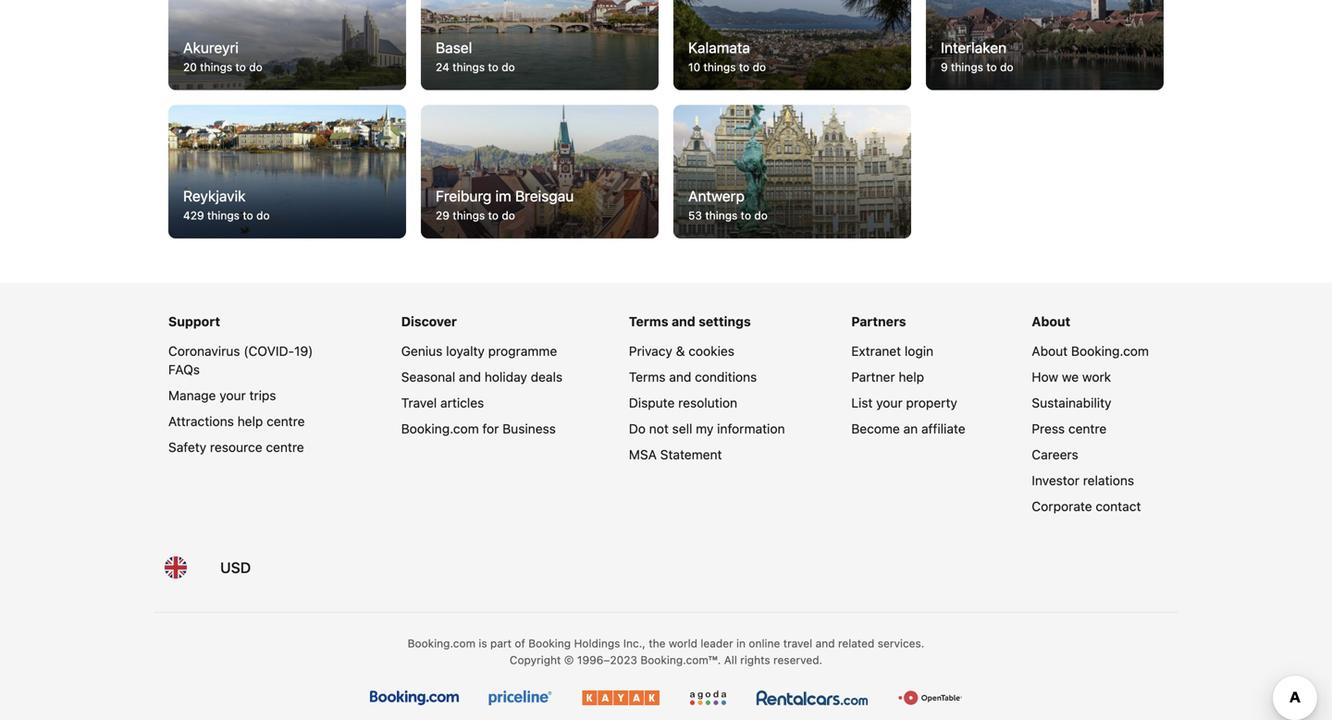 Task type: describe. For each thing, give the bounding box(es) containing it.
seasonal
[[401, 370, 455, 385]]

become an affiliate link
[[852, 422, 966, 437]]

interlaken
[[941, 39, 1007, 56]]

your for list
[[877, 396, 903, 411]]

20
[[183, 61, 197, 74]]

do for kalamata
[[753, 61, 766, 74]]

to for antwerp
[[741, 209, 751, 222]]

things inside freiburg im breisgau 29 things to do
[[453, 209, 485, 222]]

freiburg im breisgau 29 things to do
[[436, 188, 574, 222]]

list your property
[[852, 396, 958, 411]]

interlaken 9 things to do
[[941, 39, 1014, 74]]

reserved.
[[774, 654, 823, 667]]

resource
[[210, 440, 262, 455]]

dispute resolution
[[629, 396, 738, 411]]

im
[[496, 188, 512, 205]]

53
[[688, 209, 702, 222]]

resolution
[[678, 396, 738, 411]]

partner help
[[852, 370, 925, 385]]

travel articles
[[401, 396, 484, 411]]

terms for terms and settings
[[629, 314, 669, 330]]

terms and conditions
[[629, 370, 757, 385]]

booking.com for business
[[401, 422, 556, 437]]

help for attractions
[[238, 414, 263, 429]]

affiliate
[[922, 422, 966, 437]]

not
[[649, 422, 669, 437]]

part
[[490, 638, 512, 651]]

antwerp image
[[674, 105, 911, 239]]

extranet login link
[[852, 344, 934, 359]]

support
[[168, 314, 220, 330]]

attractions help centre
[[168, 414, 305, 429]]

extranet login
[[852, 344, 934, 359]]

terms and settings
[[629, 314, 751, 330]]

usd
[[220, 560, 251, 577]]

faqs
[[168, 362, 200, 378]]

coronavirus (covid-19) faqs link
[[168, 344, 313, 378]]

careers link
[[1032, 448, 1079, 463]]

attractions help centre link
[[168, 414, 305, 429]]

services.
[[878, 638, 925, 651]]

do for interlaken
[[1000, 61, 1014, 74]]

is
[[479, 638, 487, 651]]

property
[[906, 396, 958, 411]]

how we work
[[1032, 370, 1112, 385]]

privacy & cookies link
[[629, 344, 735, 359]]

antwerp
[[688, 188, 745, 205]]

and for settings
[[672, 314, 696, 330]]

things for akureyri
[[200, 61, 232, 74]]

centre down sustainability
[[1069, 422, 1107, 437]]

we
[[1062, 370, 1079, 385]]

akureyri 20 things to do
[[183, 39, 263, 74]]

statement
[[660, 448, 722, 463]]

reykjavik
[[183, 188, 246, 205]]

deals
[[531, 370, 563, 385]]

investor
[[1032, 473, 1080, 489]]

corporate contact link
[[1032, 499, 1141, 515]]

booking.com™.
[[641, 654, 721, 667]]

the
[[649, 638, 666, 651]]

manage your trips
[[168, 388, 276, 404]]

terms and conditions link
[[629, 370, 757, 385]]

©
[[564, 654, 574, 667]]

booking.com for business link
[[401, 422, 556, 437]]

safety resource centre link
[[168, 440, 304, 455]]

19)
[[294, 344, 313, 359]]

to for kalamata
[[739, 61, 750, 74]]

my
[[696, 422, 714, 437]]

9
[[941, 61, 948, 74]]

holiday
[[485, 370, 527, 385]]

seasonal and holiday deals
[[401, 370, 563, 385]]

attractions
[[168, 414, 234, 429]]

trips
[[249, 388, 276, 404]]

to inside freiburg im breisgau 29 things to do
[[488, 209, 499, 222]]

how we work link
[[1032, 370, 1112, 385]]

your for manage
[[220, 388, 246, 404]]

corporate contact
[[1032, 499, 1141, 515]]

seasonal and holiday deals link
[[401, 370, 563, 385]]

rights
[[741, 654, 771, 667]]

about booking.com
[[1032, 344, 1149, 359]]

help for partner
[[899, 370, 925, 385]]

and for conditions
[[669, 370, 692, 385]]

sell
[[672, 422, 693, 437]]

manage your trips link
[[168, 388, 276, 404]]

about booking.com link
[[1032, 344, 1149, 359]]

akureyri
[[183, 39, 239, 56]]

antwerp 53 things to do
[[688, 188, 768, 222]]

information
[[717, 422, 785, 437]]

coronavirus (covid-19) faqs
[[168, 344, 313, 378]]

of
[[515, 638, 525, 651]]

list your property link
[[852, 396, 958, 411]]



Task type: vqa. For each thing, say whether or not it's contained in the screenshot.


Task type: locate. For each thing, give the bounding box(es) containing it.
list
[[852, 396, 873, 411]]

do for basel
[[502, 61, 515, 74]]

to for basel
[[488, 61, 499, 74]]

do inside "kalamata 10 things to do"
[[753, 61, 766, 74]]

msa statement link
[[629, 448, 722, 463]]

terms for terms and conditions
[[629, 370, 666, 385]]

booking.com for booking.com for business
[[401, 422, 479, 437]]

leader
[[701, 638, 734, 651]]

loyalty
[[446, 344, 485, 359]]

rentalcars image
[[757, 691, 869, 706], [757, 691, 869, 706]]

0 vertical spatial about
[[1032, 314, 1071, 330]]

do inside 'basel 24 things to do'
[[502, 61, 515, 74]]

discover
[[401, 314, 457, 330]]

holdings
[[574, 638, 620, 651]]

sustainability link
[[1032, 396, 1112, 411]]

press
[[1032, 422, 1065, 437]]

things inside reykjavik 429 things to do
[[207, 209, 240, 222]]

and up privacy & cookies link
[[672, 314, 696, 330]]

things down antwerp
[[705, 209, 738, 222]]

partner help link
[[852, 370, 925, 385]]

cookies
[[689, 344, 735, 359]]

centre down trips
[[267, 414, 305, 429]]

basel
[[436, 39, 472, 56]]

do right 429
[[256, 209, 270, 222]]

do inside the interlaken 9 things to do
[[1000, 61, 1014, 74]]

reykjavik image
[[168, 105, 406, 239]]

do
[[629, 422, 646, 437]]

help
[[899, 370, 925, 385], [238, 414, 263, 429]]

articles
[[441, 396, 484, 411]]

things inside antwerp 53 things to do
[[705, 209, 738, 222]]

booking.com image
[[370, 691, 459, 706], [370, 691, 459, 706]]

manage
[[168, 388, 216, 404]]

your down partner help
[[877, 396, 903, 411]]

2 vertical spatial booking.com
[[408, 638, 476, 651]]

genius loyalty programme link
[[401, 344, 557, 359]]

press centre
[[1032, 422, 1107, 437]]

1 vertical spatial booking.com
[[401, 422, 479, 437]]

do for akureyri
[[249, 61, 263, 74]]

29
[[436, 209, 450, 222]]

basel image
[[421, 0, 659, 90]]

priceline.com image
[[488, 691, 552, 706], [488, 691, 552, 706]]

safety resource centre
[[168, 440, 304, 455]]

to inside antwerp 53 things to do
[[741, 209, 751, 222]]

to for akureyri
[[236, 61, 246, 74]]

an
[[904, 422, 918, 437]]

things inside "kalamata 10 things to do"
[[704, 61, 736, 74]]

do inside akureyri 20 things to do
[[249, 61, 263, 74]]

inc.,
[[624, 638, 646, 651]]

do down the "im" at the left top of the page
[[502, 209, 515, 222]]

1 vertical spatial help
[[238, 414, 263, 429]]

careers
[[1032, 448, 1079, 463]]

1 horizontal spatial help
[[899, 370, 925, 385]]

for
[[483, 422, 499, 437]]

0 vertical spatial booking.com
[[1072, 344, 1149, 359]]

partner
[[852, 370, 895, 385]]

to inside reykjavik 429 things to do
[[243, 209, 253, 222]]

things down the basel
[[453, 61, 485, 74]]

contact
[[1096, 499, 1141, 515]]

booking.com up work
[[1072, 344, 1149, 359]]

1 vertical spatial about
[[1032, 344, 1068, 359]]

help down trips
[[238, 414, 263, 429]]

to inside 'basel 24 things to do'
[[488, 61, 499, 74]]

to inside "kalamata 10 things to do"
[[739, 61, 750, 74]]

kayak image
[[582, 691, 660, 706], [582, 691, 660, 706]]

0 horizontal spatial help
[[238, 414, 263, 429]]

and down loyalty
[[459, 370, 481, 385]]

and
[[672, 314, 696, 330], [459, 370, 481, 385], [669, 370, 692, 385], [816, 638, 835, 651]]

things inside akureyri 20 things to do
[[200, 61, 232, 74]]

2 terms from the top
[[629, 370, 666, 385]]

do
[[249, 61, 263, 74], [502, 61, 515, 74], [753, 61, 766, 74], [1000, 61, 1014, 74], [256, 209, 270, 222], [502, 209, 515, 222], [755, 209, 768, 222]]

usd button
[[209, 546, 262, 591]]

to for reykjavik
[[243, 209, 253, 222]]

things for antwerp
[[705, 209, 738, 222]]

things down freiburg
[[453, 209, 485, 222]]

login
[[905, 344, 934, 359]]

1 horizontal spatial your
[[877, 396, 903, 411]]

things for interlaken
[[951, 61, 984, 74]]

do right 20
[[249, 61, 263, 74]]

do right 10
[[753, 61, 766, 74]]

related
[[838, 638, 875, 651]]

booking.com
[[1072, 344, 1149, 359], [401, 422, 479, 437], [408, 638, 476, 651]]

things for kalamata
[[704, 61, 736, 74]]

freiburg
[[436, 188, 492, 205]]

do for antwerp
[[755, 209, 768, 222]]

freiburg im breisgau image
[[421, 105, 659, 239]]

to down kalamata
[[739, 61, 750, 74]]

booking.com down travel articles at the bottom left of the page
[[401, 422, 479, 437]]

sustainability
[[1032, 396, 1112, 411]]

429
[[183, 209, 204, 222]]

programme
[[488, 344, 557, 359]]

terms down privacy
[[629, 370, 666, 385]]

help up list your property link
[[899, 370, 925, 385]]

to for interlaken
[[987, 61, 997, 74]]

become an affiliate
[[852, 422, 966, 437]]

opentable image
[[898, 691, 963, 706], [898, 691, 963, 706]]

to down akureyri at the top left of page
[[236, 61, 246, 74]]

things down reykjavik
[[207, 209, 240, 222]]

things for basel
[[453, 61, 485, 74]]

24
[[436, 61, 450, 74]]

things down kalamata
[[704, 61, 736, 74]]

booking.com left is
[[408, 638, 476, 651]]

0 vertical spatial help
[[899, 370, 925, 385]]

travel articles link
[[401, 396, 484, 411]]

to down antwerp
[[741, 209, 751, 222]]

do inside antwerp 53 things to do
[[755, 209, 768, 222]]

1 terms from the top
[[629, 314, 669, 330]]

(covid-
[[244, 344, 294, 359]]

to down reykjavik
[[243, 209, 253, 222]]

2 about from the top
[[1032, 344, 1068, 359]]

kalamata image
[[674, 0, 911, 90]]

centre
[[267, 414, 305, 429], [1069, 422, 1107, 437], [266, 440, 304, 455]]

all
[[724, 654, 737, 667]]

do down interlaken
[[1000, 61, 1014, 74]]

and right travel
[[816, 638, 835, 651]]

investor relations
[[1032, 473, 1135, 489]]

things inside the interlaken 9 things to do
[[951, 61, 984, 74]]

to inside the interlaken 9 things to do
[[987, 61, 997, 74]]

safety
[[168, 440, 207, 455]]

things inside 'basel 24 things to do'
[[453, 61, 485, 74]]

0 horizontal spatial your
[[220, 388, 246, 404]]

kalamata
[[688, 39, 750, 56]]

and for holiday
[[459, 370, 481, 385]]

1 vertical spatial terms
[[629, 370, 666, 385]]

things
[[200, 61, 232, 74], [453, 61, 485, 74], [704, 61, 736, 74], [951, 61, 984, 74], [207, 209, 240, 222], [453, 209, 485, 222], [705, 209, 738, 222]]

breisgau
[[515, 188, 574, 205]]

do right 24
[[502, 61, 515, 74]]

about for about booking.com
[[1032, 344, 1068, 359]]

things down interlaken
[[951, 61, 984, 74]]

interlaken image
[[926, 0, 1164, 90]]

travel
[[784, 638, 813, 651]]

booking
[[529, 638, 571, 651]]

and down '&'
[[669, 370, 692, 385]]

centre right the resource
[[266, 440, 304, 455]]

in
[[737, 638, 746, 651]]

centre for attractions help centre
[[267, 414, 305, 429]]

and inside booking.com is part of booking holdings inc., the world leader in online travel and related services. copyright © 1996–2023 booking.com™. all rights reserved.
[[816, 638, 835, 651]]

travel
[[401, 396, 437, 411]]

about up about booking.com
[[1032, 314, 1071, 330]]

investor relations link
[[1032, 473, 1135, 489]]

msa statement
[[629, 448, 722, 463]]

conditions
[[695, 370, 757, 385]]

terms up privacy
[[629, 314, 669, 330]]

kalamata 10 things to do
[[688, 39, 766, 74]]

do not sell my information link
[[629, 422, 785, 437]]

do inside freiburg im breisgau 29 things to do
[[502, 209, 515, 222]]

to right 24
[[488, 61, 499, 74]]

relations
[[1083, 473, 1135, 489]]

booking.com for booking.com is part of booking holdings inc., the world leader in online travel and related services. copyright © 1996–2023 booking.com™. all rights reserved.
[[408, 638, 476, 651]]

copyright
[[510, 654, 561, 667]]

privacy
[[629, 344, 673, 359]]

0 vertical spatial terms
[[629, 314, 669, 330]]

to down the "im" at the left top of the page
[[488, 209, 499, 222]]

things for reykjavik
[[207, 209, 240, 222]]

become
[[852, 422, 900, 437]]

genius
[[401, 344, 443, 359]]

centre for safety resource centre
[[266, 440, 304, 455]]

about up how at right bottom
[[1032, 344, 1068, 359]]

things down akureyri at the top left of page
[[200, 61, 232, 74]]

do for reykjavik
[[256, 209, 270, 222]]

business
[[503, 422, 556, 437]]

your up attractions help centre link
[[220, 388, 246, 404]]

partners
[[852, 314, 906, 330]]

1 about from the top
[[1032, 314, 1071, 330]]

to inside akureyri 20 things to do
[[236, 61, 246, 74]]

msa
[[629, 448, 657, 463]]

genius loyalty programme
[[401, 344, 557, 359]]

akureyri image
[[168, 0, 406, 90]]

about for about
[[1032, 314, 1071, 330]]

to down interlaken
[[987, 61, 997, 74]]

how
[[1032, 370, 1059, 385]]

do inside reykjavik 429 things to do
[[256, 209, 270, 222]]

agoda image
[[689, 691, 727, 706], [689, 691, 727, 706]]

do right 53
[[755, 209, 768, 222]]

booking.com inside booking.com is part of booking holdings inc., the world leader in online travel and related services. copyright © 1996–2023 booking.com™. all rights reserved.
[[408, 638, 476, 651]]



